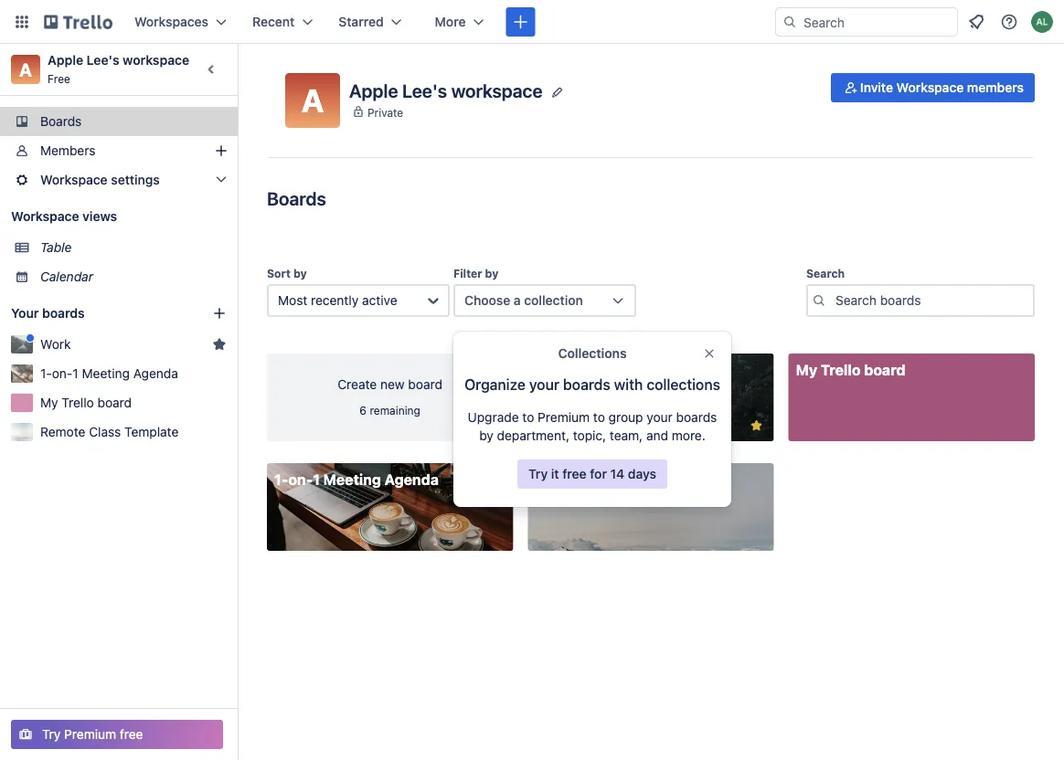 Task type: describe. For each thing, give the bounding box(es) containing it.
a for 'a' button in the left top of the page
[[302, 81, 324, 119]]

create board or workspace image
[[512, 13, 530, 31]]

search image
[[783, 15, 798, 29]]

apple lee's workspace free
[[48, 53, 189, 85]]

close popover image
[[702, 347, 717, 361]]

more button
[[424, 7, 495, 37]]

0 notifications image
[[966, 11, 988, 33]]

filter
[[454, 267, 482, 280]]

views
[[82, 209, 117, 224]]

recent
[[252, 14, 295, 29]]

apple lee's workspace link
[[48, 53, 189, 68]]

a for the a link
[[19, 59, 32, 80]]

0 horizontal spatial 1
[[73, 366, 78, 381]]

0 horizontal spatial on-
[[52, 366, 73, 381]]

apple lee's workspace
[[349, 80, 543, 101]]

choose a collection
[[465, 293, 583, 308]]

and
[[647, 428, 669, 444]]

1 horizontal spatial agenda
[[385, 471, 439, 489]]

0 vertical spatial my
[[796, 362, 818, 379]]

2 horizontal spatial board
[[864, 362, 906, 379]]

add board image
[[212, 306, 227, 321]]

new
[[381, 377, 405, 392]]

search
[[807, 267, 845, 280]]

0 horizontal spatial board
[[97, 396, 132, 411]]

14
[[611, 467, 625, 482]]

members
[[40, 143, 96, 158]]

with
[[614, 376, 643, 394]]

6
[[360, 404, 367, 417]]

more
[[435, 14, 466, 29]]

members link
[[0, 136, 238, 166]]

try for try premium free
[[42, 728, 61, 743]]

1 vertical spatial meeting
[[324, 471, 381, 489]]

1 horizontal spatial 1-on-1 meeting agenda link
[[267, 464, 513, 552]]

most recently active
[[278, 293, 398, 308]]

premium inside try premium free button
[[64, 728, 116, 743]]

members
[[968, 80, 1024, 95]]

1 horizontal spatial remote class template link
[[528, 464, 774, 552]]

collections
[[558, 346, 627, 361]]

collection
[[524, 293, 583, 308]]

try it free for 14 days button
[[518, 460, 668, 489]]

0 vertical spatial 1-on-1 meeting agenda link
[[40, 365, 227, 383]]

your boards
[[11, 306, 85, 321]]

try for try it free for 14 days
[[529, 467, 548, 482]]

1 vertical spatial boards
[[563, 376, 611, 394]]

free for premium
[[120, 728, 143, 743]]

workspace navigation collapse icon image
[[199, 57, 225, 82]]

0 vertical spatial meeting
[[82, 366, 130, 381]]

workspace inside button
[[897, 80, 964, 95]]

topic,
[[573, 428, 606, 444]]

0 vertical spatial boards
[[40, 114, 82, 129]]

back to home image
[[44, 7, 112, 37]]

apple lee (applelee29) image
[[1032, 11, 1054, 33]]

0 vertical spatial template
[[124, 425, 179, 440]]

filter by
[[454, 267, 499, 280]]

try premium free
[[42, 728, 143, 743]]

active
[[362, 293, 398, 308]]

1 to from the left
[[523, 410, 534, 425]]

for
[[590, 467, 607, 482]]

1 vertical spatial template
[[636, 471, 701, 489]]

0 horizontal spatial my
[[40, 396, 58, 411]]

1 horizontal spatial 1-
[[274, 471, 288, 489]]

0 vertical spatial remote class template link
[[40, 423, 227, 442]]

invite workspace members button
[[831, 73, 1035, 102]]

1 horizontal spatial boards
[[267, 187, 326, 209]]

lee's for apple lee's workspace free
[[87, 53, 119, 68]]

switch to… image
[[13, 13, 31, 31]]

1 vertical spatial on-
[[288, 471, 313, 489]]

department,
[[497, 428, 570, 444]]

0 horizontal spatial my trello board link
[[40, 394, 227, 412]]

lee's for apple lee's workspace
[[402, 80, 447, 101]]

1 horizontal spatial work link
[[528, 354, 774, 442]]

0 vertical spatial agenda
[[133, 366, 178, 381]]

1 vertical spatial my trello board
[[40, 396, 132, 411]]

1 horizontal spatial class
[[593, 471, 632, 489]]

upgrade to premium to group your boards by department, topic, team, and more.
[[468, 410, 717, 444]]

Search text field
[[807, 284, 1035, 317]]

workspace for apple lee's workspace free
[[123, 53, 189, 68]]

create
[[338, 377, 377, 392]]

0 vertical spatial 1-on-1 meeting agenda
[[40, 366, 178, 381]]

organize your boards with collections
[[465, 376, 721, 394]]

recently
[[311, 293, 359, 308]]

workspace settings button
[[0, 166, 238, 195]]

sort by
[[267, 267, 307, 280]]



Task type: locate. For each thing, give the bounding box(es) containing it.
1 vertical spatial remote class template
[[535, 471, 701, 489]]

remote
[[40, 425, 85, 440], [535, 471, 590, 489]]

to up department,
[[523, 410, 534, 425]]

0 vertical spatial 1-
[[40, 366, 52, 381]]

a link
[[11, 55, 40, 84]]

meeting down your boards with 4 items element
[[82, 366, 130, 381]]

0 horizontal spatial your
[[529, 376, 560, 394]]

by right sort
[[294, 267, 307, 280]]

0 horizontal spatial work
[[40, 337, 71, 352]]

1 horizontal spatial my trello board link
[[789, 354, 1035, 442]]

1-on-1 meeting agenda
[[40, 366, 178, 381], [274, 471, 439, 489]]

0 horizontal spatial agenda
[[133, 366, 178, 381]]

invite
[[861, 80, 894, 95]]

premium
[[538, 410, 590, 425], [64, 728, 116, 743]]

1 horizontal spatial 1-on-1 meeting agenda
[[274, 471, 439, 489]]

0 horizontal spatial boards
[[42, 306, 85, 321]]

my trello board
[[796, 362, 906, 379], [40, 396, 132, 411]]

boards up sort by
[[267, 187, 326, 209]]

apple inside the apple lee's workspace free
[[48, 53, 83, 68]]

1 vertical spatial boards
[[267, 187, 326, 209]]

days
[[628, 467, 657, 482]]

2 vertical spatial boards
[[676, 410, 717, 425]]

invite workspace members
[[861, 80, 1024, 95]]

1 vertical spatial workspace
[[40, 172, 108, 187]]

settings
[[111, 172, 160, 187]]

0 vertical spatial premium
[[538, 410, 590, 425]]

to up topic,
[[593, 410, 605, 425]]

1 vertical spatial 1-on-1 meeting agenda link
[[267, 464, 513, 552]]

apple for apple lee's workspace
[[349, 80, 398, 101]]

1 horizontal spatial workspace
[[451, 80, 543, 101]]

1 horizontal spatial remote class template
[[535, 471, 701, 489]]

starred button
[[328, 7, 413, 37]]

1 horizontal spatial free
[[563, 467, 587, 482]]

upgrade
[[468, 410, 519, 425]]

0 horizontal spatial premium
[[64, 728, 116, 743]]

team,
[[610, 428, 643, 444]]

1 vertical spatial 1-
[[274, 471, 288, 489]]

your
[[11, 306, 39, 321]]

1 horizontal spatial board
[[408, 377, 443, 392]]

premium inside "upgrade to premium to group your boards by department, topic, team, and more."
[[538, 410, 590, 425]]

0 horizontal spatial a
[[19, 59, 32, 80]]

remote class template
[[40, 425, 179, 440], [535, 471, 701, 489]]

remote class template link
[[40, 423, 227, 442], [528, 464, 774, 552]]

trello
[[821, 362, 861, 379], [62, 396, 94, 411]]

6 remaining
[[360, 404, 421, 417]]

0 vertical spatial try
[[529, 467, 548, 482]]

2 horizontal spatial boards
[[676, 410, 717, 425]]

free inside button
[[120, 728, 143, 743]]

most
[[278, 293, 308, 308]]

0 horizontal spatial remote class template link
[[40, 423, 227, 442]]

click to unstar this board. it will be removed from your starred list. image
[[749, 418, 765, 434]]

workspace views
[[11, 209, 117, 224]]

1 horizontal spatial template
[[636, 471, 701, 489]]

create new board
[[338, 377, 443, 392]]

recent button
[[241, 7, 324, 37]]

to
[[523, 410, 534, 425], [593, 410, 605, 425]]

0 vertical spatial 1
[[73, 366, 78, 381]]

0 vertical spatial trello
[[821, 362, 861, 379]]

1 horizontal spatial trello
[[821, 362, 861, 379]]

your boards with 4 items element
[[11, 303, 185, 325]]

workspace inside popup button
[[40, 172, 108, 187]]

2 vertical spatial workspace
[[11, 209, 79, 224]]

1-on-1 meeting agenda down 6
[[274, 471, 439, 489]]

free for it
[[563, 467, 587, 482]]

workspace down members
[[40, 172, 108, 187]]

by
[[294, 267, 307, 280], [485, 267, 499, 280], [479, 428, 494, 444]]

1 vertical spatial work
[[535, 362, 572, 379]]

1-on-1 meeting agenda down your boards with 4 items element
[[40, 366, 178, 381]]

1 vertical spatial workspace
[[451, 80, 543, 101]]

boards link
[[0, 107, 238, 136]]

1-on-1 meeting agenda link
[[40, 365, 227, 383], [267, 464, 513, 552]]

0 vertical spatial remote class template
[[40, 425, 179, 440]]

try inside button
[[529, 467, 548, 482]]

1 horizontal spatial premium
[[538, 410, 590, 425]]

0 vertical spatial remote
[[40, 425, 85, 440]]

boards up members
[[40, 114, 82, 129]]

lee's inside the apple lee's workspace free
[[87, 53, 119, 68]]

0 horizontal spatial 1-on-1 meeting agenda link
[[40, 365, 227, 383]]

apple for apple lee's workspace free
[[48, 53, 83, 68]]

0 horizontal spatial class
[[89, 425, 121, 440]]

0 horizontal spatial remote class template
[[40, 425, 179, 440]]

by down upgrade
[[479, 428, 494, 444]]

a left private
[[302, 81, 324, 119]]

workspace for views
[[11, 209, 79, 224]]

1 vertical spatial premium
[[64, 728, 116, 743]]

1 horizontal spatial my trello board
[[796, 362, 906, 379]]

0 horizontal spatial free
[[120, 728, 143, 743]]

free inside button
[[563, 467, 587, 482]]

0 horizontal spatial template
[[124, 425, 179, 440]]

choose a collection button
[[454, 284, 637, 317]]

by inside "upgrade to premium to group your boards by department, topic, team, and more."
[[479, 428, 494, 444]]

workspace up table
[[11, 209, 79, 224]]

boards inside "upgrade to premium to group your boards by department, topic, team, and more."
[[676, 410, 717, 425]]

starred icon image
[[212, 337, 227, 352]]

collections
[[647, 376, 721, 394]]

remaining
[[370, 404, 421, 417]]

private
[[368, 106, 404, 119]]

board down search text box
[[864, 362, 906, 379]]

1 vertical spatial try
[[42, 728, 61, 743]]

1 vertical spatial lee's
[[402, 80, 447, 101]]

board right 'new'
[[408, 377, 443, 392]]

0 vertical spatial your
[[529, 376, 560, 394]]

try it free for 14 days
[[529, 467, 657, 482]]

1 horizontal spatial 1
[[313, 471, 320, 489]]

meeting down 6
[[324, 471, 381, 489]]

boards down calendar
[[42, 306, 85, 321]]

calendar
[[40, 269, 93, 284]]

meeting
[[82, 366, 130, 381], [324, 471, 381, 489]]

organize
[[465, 376, 526, 394]]

workspace down create board or workspace image
[[451, 80, 543, 101]]

0 horizontal spatial my trello board
[[40, 396, 132, 411]]

workspace inside the apple lee's workspace free
[[123, 53, 189, 68]]

work
[[40, 337, 71, 352], [535, 362, 572, 379]]

2 to from the left
[[593, 410, 605, 425]]

1 vertical spatial remote class template link
[[528, 464, 774, 552]]

workspaces
[[134, 14, 209, 29]]

choose
[[465, 293, 511, 308]]

board down your boards with 4 items element
[[97, 396, 132, 411]]

calendar link
[[40, 268, 227, 286]]

workspace down workspaces
[[123, 53, 189, 68]]

workspace for settings
[[40, 172, 108, 187]]

your right organize
[[529, 376, 560, 394]]

lee's up private
[[402, 80, 447, 101]]

apple up private
[[349, 80, 398, 101]]

by for filter by
[[485, 267, 499, 280]]

agenda down remaining on the bottom of page
[[385, 471, 439, 489]]

a left free
[[19, 59, 32, 80]]

try inside button
[[42, 728, 61, 743]]

my trello board link
[[789, 354, 1035, 442], [40, 394, 227, 412]]

free
[[48, 72, 70, 85]]

work down your boards
[[40, 337, 71, 352]]

try premium free button
[[11, 721, 223, 750]]

boards
[[42, 306, 85, 321], [563, 376, 611, 394], [676, 410, 717, 425]]

0 horizontal spatial remote
[[40, 425, 85, 440]]

1 horizontal spatial lee's
[[402, 80, 447, 101]]

0 vertical spatial class
[[89, 425, 121, 440]]

1 horizontal spatial your
[[647, 410, 673, 425]]

1 vertical spatial trello
[[62, 396, 94, 411]]

open information menu image
[[1001, 13, 1019, 31]]

more.
[[672, 428, 706, 444]]

0 horizontal spatial lee's
[[87, 53, 119, 68]]

0 horizontal spatial 1-
[[40, 366, 52, 381]]

class
[[89, 425, 121, 440], [593, 471, 632, 489]]

starred
[[339, 14, 384, 29]]

workspace for apple lee's workspace
[[451, 80, 543, 101]]

your
[[529, 376, 560, 394], [647, 410, 673, 425]]

0 vertical spatial my trello board
[[796, 362, 906, 379]]

1 horizontal spatial apple
[[349, 80, 398, 101]]

free
[[563, 467, 587, 482], [120, 728, 143, 743]]

template
[[124, 425, 179, 440], [636, 471, 701, 489]]

Search field
[[798, 8, 958, 36]]

your inside "upgrade to premium to group your boards by department, topic, team, and more."
[[647, 410, 673, 425]]

workspace
[[123, 53, 189, 68], [451, 80, 543, 101]]

0 vertical spatial a
[[19, 59, 32, 80]]

1 horizontal spatial remote
[[535, 471, 590, 489]]

1 horizontal spatial on-
[[288, 471, 313, 489]]

1 vertical spatial 1-on-1 meeting agenda
[[274, 471, 439, 489]]

sm image
[[842, 79, 861, 97]]

1 vertical spatial class
[[593, 471, 632, 489]]

1 horizontal spatial try
[[529, 467, 548, 482]]

apple
[[48, 53, 83, 68], [349, 80, 398, 101]]

a
[[514, 293, 521, 308]]

1 vertical spatial apple
[[349, 80, 398, 101]]

lee's
[[87, 53, 119, 68], [402, 80, 447, 101]]

my
[[796, 362, 818, 379], [40, 396, 58, 411]]

1 vertical spatial a
[[302, 81, 324, 119]]

1 horizontal spatial work
[[535, 362, 572, 379]]

table
[[40, 240, 72, 255]]

it
[[551, 467, 559, 482]]

1 vertical spatial 1
[[313, 471, 320, 489]]

workspaces button
[[123, 7, 238, 37]]

your up and
[[647, 410, 673, 425]]

work link
[[40, 336, 205, 354], [528, 354, 774, 442]]

work down collections
[[535, 362, 572, 379]]

1 horizontal spatial boards
[[563, 376, 611, 394]]

a inside button
[[302, 81, 324, 119]]

sm image
[[491, 420, 510, 438]]

a button
[[285, 73, 340, 128]]

1 vertical spatial remote
[[535, 471, 590, 489]]

0 vertical spatial lee's
[[87, 53, 119, 68]]

0 horizontal spatial to
[[523, 410, 534, 425]]

by right filter
[[485, 267, 499, 280]]

0 vertical spatial workspace
[[897, 80, 964, 95]]

apple up free
[[48, 53, 83, 68]]

0 vertical spatial on-
[[52, 366, 73, 381]]

workspace right invite
[[897, 80, 964, 95]]

1-
[[40, 366, 52, 381], [274, 471, 288, 489]]

a
[[19, 59, 32, 80], [302, 81, 324, 119]]

0 horizontal spatial boards
[[40, 114, 82, 129]]

board
[[864, 362, 906, 379], [408, 377, 443, 392], [97, 396, 132, 411]]

0 horizontal spatial work link
[[40, 336, 205, 354]]

agenda down your boards with 4 items element
[[133, 366, 178, 381]]

1 horizontal spatial my
[[796, 362, 818, 379]]

agenda
[[133, 366, 178, 381], [385, 471, 439, 489]]

primary element
[[0, 0, 1065, 44]]

on-
[[52, 366, 73, 381], [288, 471, 313, 489]]

0 horizontal spatial workspace
[[123, 53, 189, 68]]

boards up more.
[[676, 410, 717, 425]]

workspace
[[897, 80, 964, 95], [40, 172, 108, 187], [11, 209, 79, 224]]

try
[[529, 467, 548, 482], [42, 728, 61, 743]]

0 vertical spatial work
[[40, 337, 71, 352]]

lee's down the back to home image
[[87, 53, 119, 68]]

0 vertical spatial boards
[[42, 306, 85, 321]]

0 horizontal spatial trello
[[62, 396, 94, 411]]

by for sort by
[[294, 267, 307, 280]]

sort
[[267, 267, 291, 280]]

table link
[[40, 239, 227, 257]]

workspace settings
[[40, 172, 160, 187]]

boards down collections
[[563, 376, 611, 394]]

0 vertical spatial workspace
[[123, 53, 189, 68]]

boards
[[40, 114, 82, 129], [267, 187, 326, 209]]

1 horizontal spatial to
[[593, 410, 605, 425]]

group
[[609, 410, 643, 425]]



Task type: vqa. For each thing, say whether or not it's contained in the screenshot.
is
no



